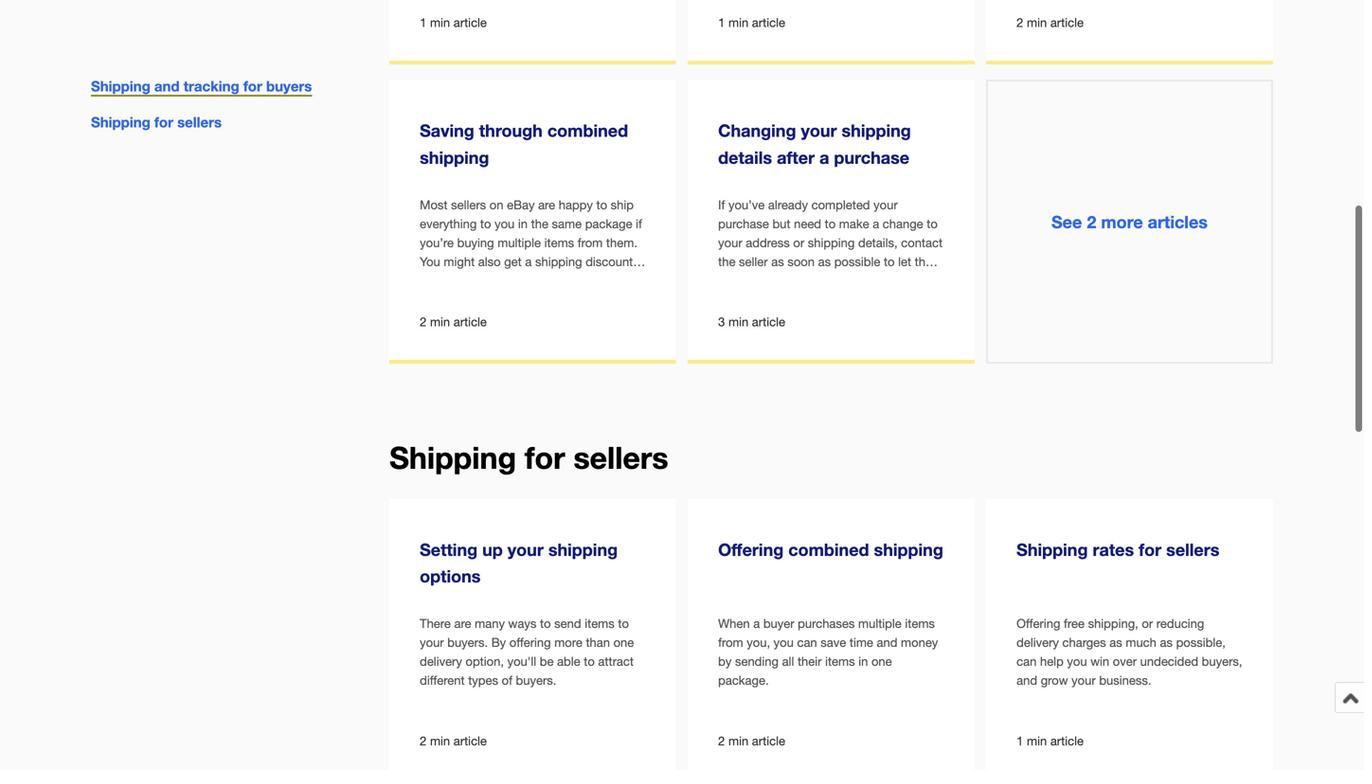 Task type: vqa. For each thing, say whether or not it's contained in the screenshot.
the leftmost "are"
yes



Task type: describe. For each thing, give the bounding box(es) containing it.
delivery inside there are many ways to send items to your buyers. by offering more than one delivery option, you'll be able to attract different types of buyers.
[[420, 654, 462, 669]]

delivery inside offering free shipping, or reducing delivery charges as much as possible, can help you win over undecided buyers, and grow your business.
[[1017, 635, 1059, 650]]

multiple inside when a buyer purchases multiple items from you, you can save time and money by sending all their items in one package.
[[858, 616, 902, 631]]

shipping up setting
[[389, 440, 516, 476]]

charges
[[1062, 635, 1106, 650]]

types
[[468, 673, 498, 688]]

if
[[718, 197, 725, 212]]

a inside when a buyer purchases multiple items from you, you can save time and money by sending all their items in one package.
[[753, 616, 760, 631]]

by inside when a buyer purchases multiple items from you, you can save time and money by sending all their items in one package.
[[718, 654, 732, 669]]

seller inside if you've already completed your purchase but need to make a change to your address or shipping details, contact the seller as soon as possible to let them know.
[[739, 254, 768, 269]]

might
[[444, 254, 475, 269]]

happy
[[559, 197, 593, 212]]

items.
[[481, 292, 514, 307]]

you inside most sellers on ebay are happy to ship everything to you in the same package if you're buying multiple items from them. you might also get a shipping discount because the seller saves money by combining items. 2 min article
[[495, 216, 515, 231]]

a inside if you've already completed your purchase but need to make a change to your address or shipping details, contact the seller as soon as possible to let them know.
[[873, 216, 879, 231]]

package.
[[718, 673, 769, 688]]

but
[[772, 216, 791, 231]]

items inside there are many ways to send items to your buyers. by offering more than one delivery option, you'll be able to attract different types of buyers.
[[585, 616, 615, 631]]

saving through combined shipping
[[420, 121, 628, 167]]

business.
[[1099, 673, 1151, 688]]

setting up your shipping options
[[420, 539, 618, 586]]

make
[[839, 216, 869, 231]]

items down "save"
[[825, 654, 855, 669]]

same
[[552, 216, 582, 231]]

to inside most sellers on ebay are happy to ship everything to you in the same package if you're buying multiple items from them. you might also get a shipping discount because the seller saves money by combining items. 2 min article
[[480, 216, 491, 231]]

1 for 1st 1 min article link
[[420, 15, 427, 30]]

changing
[[718, 121, 796, 141]]

1 vertical spatial shipping for sellers
[[389, 440, 668, 476]]

get
[[504, 254, 522, 269]]

as right soon
[[818, 254, 831, 269]]

to right able
[[584, 654, 595, 669]]

a inside most sellers on ebay are happy to ship everything to you in the same package if you're buying multiple items from them. you might also get a shipping discount because the seller saves money by combining items. 2 min article
[[525, 254, 532, 269]]

shipping inside the setting up your shipping options
[[548, 539, 618, 560]]

completed
[[811, 197, 870, 212]]

when a buyer purchases multiple items from you, you can save time and money by sending all their items in one package.
[[718, 616, 938, 688]]

buyers,
[[1202, 654, 1242, 669]]

from inside when a buyer purchases multiple items from you, you can save time and money by sending all their items in one package.
[[718, 635, 743, 650]]

setting
[[420, 539, 478, 560]]

undecided
[[1140, 654, 1198, 669]]

contact
[[901, 235, 943, 250]]

money inside most sellers on ebay are happy to ship everything to you in the same package if you're buying multiple items from them. you might also get a shipping discount because the seller saves money by combining items. 2 min article
[[558, 273, 595, 288]]

to left let on the top right of the page
[[884, 254, 895, 269]]

0 vertical spatial shipping for sellers
[[91, 114, 222, 131]]

offering
[[509, 635, 551, 650]]

option,
[[466, 654, 504, 669]]

shipping inside saving through combined shipping
[[420, 147, 489, 167]]

buyers
[[266, 78, 312, 95]]

seller inside most sellers on ebay are happy to ship everything to you in the same package if you're buying multiple items from them. you might also get a shipping discount because the seller saves money by combining items. 2 min article
[[491, 273, 520, 288]]

1 1 min article link from the left
[[389, 0, 676, 61]]

when
[[718, 616, 750, 631]]

shipping up shipping for sellers link
[[91, 78, 150, 95]]

a inside changing your shipping details after a purchase
[[820, 147, 829, 167]]

package
[[585, 216, 632, 231]]

can inside offering free shipping, or reducing delivery charges as much as possible, can help you win over undecided buyers, and grow your business.
[[1017, 654, 1037, 669]]

free
[[1064, 616, 1085, 631]]

much
[[1126, 635, 1157, 650]]

able
[[557, 654, 580, 669]]

your inside changing your shipping details after a purchase
[[801, 121, 837, 141]]

2 inside most sellers on ebay are happy to ship everything to you in the same package if you're buying multiple items from them. you might also get a shipping discount because the seller saves money by combining items. 2 min article
[[420, 315, 427, 329]]

know.
[[718, 273, 751, 288]]

save
[[821, 635, 846, 650]]

article inside 2 min article link
[[1050, 15, 1084, 30]]

buying
[[457, 235, 494, 250]]

purchase inside changing your shipping details after a purchase
[[834, 147, 910, 167]]

3 min article
[[718, 315, 785, 329]]

already
[[768, 197, 808, 212]]

0 horizontal spatial 1 min article
[[420, 15, 487, 30]]

2 horizontal spatial 1
[[1017, 733, 1023, 748]]

and inside offering free shipping, or reducing delivery charges as much as possible, can help you win over undecided buyers, and grow your business.
[[1017, 673, 1037, 688]]

send
[[554, 616, 581, 631]]

1 horizontal spatial the
[[531, 216, 548, 231]]

different
[[420, 673, 465, 688]]

you inside offering free shipping, or reducing delivery charges as much as possible, can help you win over undecided buyers, and grow your business.
[[1067, 654, 1087, 669]]

than
[[586, 635, 610, 650]]

purchases
[[798, 616, 855, 631]]

items right purchases
[[905, 616, 935, 631]]

shipping,
[[1088, 616, 1138, 631]]

shipping inside if you've already completed your purchase but need to make a change to your address or shipping details, contact the seller as soon as possible to let them know.
[[808, 235, 855, 250]]

see 2 more articles
[[1052, 211, 1208, 232]]

1 for 2nd 1 min article link from left
[[718, 15, 725, 30]]

them
[[915, 254, 943, 269]]

your up "change"
[[874, 197, 898, 212]]

tracking
[[184, 78, 239, 95]]

as down shipping, in the bottom right of the page
[[1110, 635, 1122, 650]]

and inside when a buyer purchases multiple items from you, you can save time and money by sending all their items in one package.
[[877, 635, 898, 650]]

let
[[898, 254, 911, 269]]

offering for offering combined shipping
[[718, 539, 784, 560]]

or inside offering free shipping, or reducing delivery charges as much as possible, can help you win over undecided buyers, and grow your business.
[[1142, 616, 1153, 631]]

you'll
[[507, 654, 536, 669]]

address
[[746, 235, 790, 250]]

offering combined shipping
[[718, 539, 943, 560]]

2 min article link
[[986, 0, 1273, 61]]

there are many ways to send items to your buyers. by offering more than one delivery option, you'll be able to attract different types of buyers.
[[420, 616, 634, 688]]

to down completed
[[825, 216, 836, 231]]

of
[[502, 673, 512, 688]]

to up attract
[[618, 616, 629, 631]]

your inside offering free shipping, or reducing delivery charges as much as possible, can help you win over undecided buyers, and grow your business.
[[1072, 673, 1096, 688]]

ways
[[508, 616, 537, 631]]

if you've already completed your purchase but need to make a change to your address or shipping details, contact the seller as soon as possible to let them know.
[[718, 197, 943, 288]]

rates
[[1093, 539, 1134, 560]]

most
[[420, 197, 448, 212]]

in inside most sellers on ebay are happy to ship everything to you in the same package if you're buying multiple items from them. you might also get a shipping discount because the seller saves money by combining items. 2 min article
[[518, 216, 528, 231]]

ebay
[[507, 197, 535, 212]]

are inside most sellers on ebay are happy to ship everything to you in the same package if you're buying multiple items from them. you might also get a shipping discount because the seller saves money by combining items. 2 min article
[[538, 197, 555, 212]]

can inside when a buyer purchases multiple items from you, you can save time and money by sending all their items in one package.
[[797, 635, 817, 650]]

you've
[[728, 197, 765, 212]]

shipping and tracking for buyers link
[[91, 78, 312, 97]]

possible
[[834, 254, 880, 269]]

see
[[1052, 211, 1082, 232]]

2 1 min article link from the left
[[688, 0, 975, 61]]

discount
[[586, 254, 633, 269]]

changing your shipping details after a purchase
[[718, 121, 911, 167]]



Task type: locate. For each thing, give the bounding box(es) containing it.
0 horizontal spatial buyers.
[[447, 635, 488, 650]]

0 vertical spatial offering
[[718, 539, 784, 560]]

delivery
[[1017, 635, 1059, 650], [420, 654, 462, 669]]

offering left free
[[1017, 616, 1060, 631]]

offering for offering free shipping, or reducing delivery charges as much as possible, can help you win over undecided buyers, and grow your business.
[[1017, 616, 1060, 631]]

buyers. down be
[[516, 673, 556, 688]]

2 vertical spatial the
[[470, 273, 487, 288]]

as
[[771, 254, 784, 269], [818, 254, 831, 269], [1110, 635, 1122, 650], [1160, 635, 1173, 650]]

0 horizontal spatial 1
[[420, 15, 427, 30]]

money down discount
[[558, 273, 595, 288]]

and
[[154, 78, 180, 95], [877, 635, 898, 650], [1017, 673, 1037, 688]]

are right ebay
[[538, 197, 555, 212]]

0 horizontal spatial money
[[558, 273, 595, 288]]

to up the buying
[[480, 216, 491, 231]]

0 vertical spatial from
[[578, 235, 603, 250]]

in down time at the right bottom of the page
[[858, 654, 868, 669]]

1 horizontal spatial and
[[877, 635, 898, 650]]

1 horizontal spatial money
[[901, 635, 938, 650]]

2 horizontal spatial you
[[1067, 654, 1087, 669]]

to up contact
[[927, 216, 938, 231]]

there
[[420, 616, 451, 631]]

items inside most sellers on ebay are happy to ship everything to you in the same package if you're buying multiple items from them. you might also get a shipping discount because the seller saves money by combining items. 2 min article
[[544, 235, 574, 250]]

money inside when a buyer purchases multiple items from you, you can save time and money by sending all their items in one package.
[[901, 635, 938, 650]]

1 vertical spatial delivery
[[420, 654, 462, 669]]

and left the grow
[[1017, 673, 1037, 688]]

are left many
[[454, 616, 471, 631]]

0 horizontal spatial delivery
[[420, 654, 462, 669]]

by down discount
[[599, 273, 612, 288]]

1 vertical spatial combined
[[788, 539, 869, 560]]

options
[[420, 566, 481, 586]]

from
[[578, 235, 603, 250], [718, 635, 743, 650]]

offering inside offering free shipping, or reducing delivery charges as much as possible, can help you win over undecided buyers, and grow your business.
[[1017, 616, 1060, 631]]

in down ebay
[[518, 216, 528, 231]]

0 horizontal spatial and
[[154, 78, 180, 95]]

after
[[777, 147, 815, 167]]

them.
[[606, 235, 637, 250]]

0 vertical spatial buyers.
[[447, 635, 488, 650]]

0 horizontal spatial offering
[[718, 539, 784, 560]]

details
[[718, 147, 772, 167]]

need
[[794, 216, 821, 231]]

shipping for sellers
[[91, 114, 222, 131], [389, 440, 668, 476]]

1 horizontal spatial one
[[871, 654, 892, 669]]

to
[[480, 216, 491, 231], [825, 216, 836, 231], [927, 216, 938, 231], [884, 254, 895, 269], [540, 616, 551, 631], [618, 616, 629, 631], [584, 654, 595, 669]]

if
[[636, 216, 642, 231]]

1 horizontal spatial in
[[858, 654, 868, 669]]

from down package
[[578, 235, 603, 250]]

everything
[[420, 216, 477, 231]]

a right get
[[525, 254, 532, 269]]

min
[[430, 15, 450, 30], [728, 15, 749, 30], [1027, 15, 1047, 30], [430, 315, 450, 329], [728, 315, 749, 329], [430, 733, 450, 748], [728, 733, 749, 748], [1027, 733, 1047, 748]]

0 horizontal spatial the
[[470, 273, 487, 288]]

0 horizontal spatial seller
[[491, 273, 520, 288]]

many
[[475, 616, 505, 631]]

reducing
[[1156, 616, 1204, 631]]

your right up
[[508, 539, 544, 560]]

0 horizontal spatial one
[[613, 635, 634, 650]]

2 horizontal spatial 2 min article
[[1017, 15, 1084, 30]]

1 vertical spatial by
[[718, 654, 732, 669]]

by up package.
[[718, 654, 732, 669]]

or up soon
[[793, 235, 804, 250]]

you down the on
[[495, 216, 515, 231]]

sellers
[[177, 114, 222, 131], [451, 197, 486, 212], [574, 440, 668, 476], [1166, 539, 1220, 560]]

you up all
[[774, 635, 794, 650]]

combined up purchases
[[788, 539, 869, 560]]

your inside the setting up your shipping options
[[508, 539, 544, 560]]

your
[[801, 121, 837, 141], [874, 197, 898, 212], [718, 235, 742, 250], [508, 539, 544, 560], [420, 635, 444, 650], [1072, 673, 1096, 688]]

delivery up help on the right bottom of page
[[1017, 635, 1059, 650]]

buyer
[[763, 616, 794, 631]]

grow
[[1041, 673, 1068, 688]]

1 vertical spatial one
[[871, 654, 892, 669]]

1 vertical spatial can
[[1017, 654, 1037, 669]]

all
[[782, 654, 794, 669]]

shipping rates for sellers
[[1017, 539, 1220, 560]]

3
[[718, 315, 725, 329]]

a up details,
[[873, 216, 879, 231]]

min inside most sellers on ebay are happy to ship everything to you in the same package if you're buying multiple items from them. you might also get a shipping discount because the seller saves money by combining items. 2 min article
[[430, 315, 450, 329]]

0 horizontal spatial purchase
[[718, 216, 769, 231]]

your left address at the top
[[718, 235, 742, 250]]

one up attract
[[613, 635, 634, 650]]

1 horizontal spatial buyers.
[[516, 673, 556, 688]]

purchase
[[834, 147, 910, 167], [718, 216, 769, 231]]

1 vertical spatial offering
[[1017, 616, 1060, 631]]

1 horizontal spatial purchase
[[834, 147, 910, 167]]

2 min article for offering combined shipping
[[718, 733, 785, 748]]

0 horizontal spatial you
[[495, 216, 515, 231]]

to left send
[[540, 616, 551, 631]]

you
[[420, 254, 440, 269]]

or inside if you've already completed your purchase but need to make a change to your address or shipping details, contact the seller as soon as possible to let them know.
[[793, 235, 804, 250]]

articles
[[1148, 211, 1208, 232]]

a
[[820, 147, 829, 167], [873, 216, 879, 231], [525, 254, 532, 269], [753, 616, 760, 631]]

from down when
[[718, 635, 743, 650]]

1 horizontal spatial from
[[718, 635, 743, 650]]

offering
[[718, 539, 784, 560], [1017, 616, 1060, 631]]

purchase up completed
[[834, 147, 910, 167]]

shipping inside most sellers on ebay are happy to ship everything to you in the same package if you're buying multiple items from them. you might also get a shipping discount because the seller saves money by combining items. 2 min article
[[535, 254, 582, 269]]

in
[[518, 216, 528, 231], [858, 654, 868, 669]]

1 horizontal spatial combined
[[788, 539, 869, 560]]

are inside there are many ways to send items to your buyers. by offering more than one delivery option, you'll be able to attract different types of buyers.
[[454, 616, 471, 631]]

by
[[599, 273, 612, 288], [718, 654, 732, 669]]

1 horizontal spatial seller
[[739, 254, 768, 269]]

attract
[[598, 654, 634, 669]]

1 vertical spatial from
[[718, 635, 743, 650]]

money right time at the right bottom of the page
[[901, 635, 938, 650]]

2 horizontal spatial the
[[718, 254, 736, 269]]

seller up items.
[[491, 273, 520, 288]]

you down charges
[[1067, 654, 1087, 669]]

your down win
[[1072, 673, 1096, 688]]

items down same on the top of the page
[[544, 235, 574, 250]]

2 min article for setting up your shipping options
[[420, 733, 487, 748]]

items
[[544, 235, 574, 250], [585, 616, 615, 631], [905, 616, 935, 631], [825, 654, 855, 669]]

from inside most sellers on ebay are happy to ship everything to you in the same package if you're buying multiple items from them. you might also get a shipping discount because the seller saves money by combining items. 2 min article
[[578, 235, 603, 250]]

the down the also
[[470, 273, 487, 288]]

1 horizontal spatial by
[[718, 654, 732, 669]]

0 horizontal spatial 2 min article
[[420, 733, 487, 748]]

0 vertical spatial and
[[154, 78, 180, 95]]

shipping inside changing your shipping details after a purchase
[[842, 121, 911, 141]]

offering free shipping, or reducing delivery charges as much as possible, can help you win over undecided buyers, and grow your business.
[[1017, 616, 1242, 688]]

multiple up get
[[498, 235, 541, 250]]

you,
[[747, 635, 770, 650]]

1 horizontal spatial you
[[774, 635, 794, 650]]

shipping for sellers link
[[91, 114, 222, 131]]

a right the after
[[820, 147, 829, 167]]

0 horizontal spatial in
[[518, 216, 528, 231]]

1 vertical spatial in
[[858, 654, 868, 669]]

you inside when a buyer purchases multiple items from you, you can save time and money by sending all their items in one package.
[[774, 635, 794, 650]]

combined
[[547, 121, 628, 141], [788, 539, 869, 560]]

0 vertical spatial delivery
[[1017, 635, 1059, 650]]

0 vertical spatial or
[[793, 235, 804, 250]]

0 vertical spatial seller
[[739, 254, 768, 269]]

can up their
[[797, 635, 817, 650]]

1 horizontal spatial offering
[[1017, 616, 1060, 631]]

0 vertical spatial purchase
[[834, 147, 910, 167]]

combined inside saving through combined shipping
[[547, 121, 628, 141]]

1 horizontal spatial 1
[[718, 15, 725, 30]]

time
[[850, 635, 873, 650]]

a up you,
[[753, 616, 760, 631]]

1 vertical spatial you
[[774, 635, 794, 650]]

1 vertical spatial and
[[877, 635, 898, 650]]

0 horizontal spatial multiple
[[498, 235, 541, 250]]

and up shipping for sellers link
[[154, 78, 180, 95]]

1 horizontal spatial or
[[1142, 616, 1153, 631]]

0 vertical spatial in
[[518, 216, 528, 231]]

0 horizontal spatial or
[[793, 235, 804, 250]]

as up undecided
[[1160, 635, 1173, 650]]

1 horizontal spatial 2 min article
[[718, 733, 785, 748]]

0 vertical spatial are
[[538, 197, 555, 212]]

your up the after
[[801, 121, 837, 141]]

purchase inside if you've already completed your purchase but need to make a change to your address or shipping details, contact the seller as soon as possible to let them know.
[[718, 216, 769, 231]]

saving
[[420, 121, 474, 141]]

delivery up different in the left bottom of the page
[[420, 654, 462, 669]]

their
[[798, 654, 822, 669]]

0 horizontal spatial more
[[554, 635, 582, 650]]

you
[[495, 216, 515, 231], [774, 635, 794, 650], [1067, 654, 1087, 669]]

on
[[490, 197, 503, 212]]

1 horizontal spatial multiple
[[858, 616, 902, 631]]

your down there
[[420, 635, 444, 650]]

money
[[558, 273, 595, 288], [901, 635, 938, 650]]

change
[[883, 216, 923, 231]]

sellers inside most sellers on ebay are happy to ship everything to you in the same package if you're buying multiple items from them. you might also get a shipping discount because the seller saves money by combining items. 2 min article
[[451, 197, 486, 212]]

in inside when a buyer purchases multiple items from you, you can save time and money by sending all their items in one package.
[[858, 654, 868, 669]]

by
[[491, 635, 506, 650]]

purchase down "you've"
[[718, 216, 769, 231]]

article inside most sellers on ebay are happy to ship everything to you in the same package if you're buying multiple items from them. you might also get a shipping discount because the seller saves money by combining items. 2 min article
[[454, 315, 487, 329]]

be
[[540, 654, 554, 669]]

0 vertical spatial you
[[495, 216, 515, 231]]

sending
[[735, 654, 779, 669]]

1 vertical spatial money
[[901, 635, 938, 650]]

buyers.
[[447, 635, 488, 650], [516, 673, 556, 688]]

multiple inside most sellers on ebay are happy to ship everything to you in the same package if you're buying multiple items from them. you might also get a shipping discount because the seller saves money by combining items. 2 min article
[[498, 235, 541, 250]]

offering up when
[[718, 539, 784, 560]]

more up able
[[554, 635, 582, 650]]

0 vertical spatial by
[[599, 273, 612, 288]]

more right the see
[[1101, 211, 1143, 232]]

more inside there are many ways to send items to your buyers. by offering more than one delivery option, you'll be able to attract different types of buyers.
[[554, 635, 582, 650]]

by inside most sellers on ebay are happy to ship everything to you in the same package if you're buying multiple items from them. you might also get a shipping discount because the seller saves money by combining items. 2 min article
[[599, 273, 612, 288]]

1 vertical spatial multiple
[[858, 616, 902, 631]]

more
[[1101, 211, 1143, 232], [554, 635, 582, 650]]

shipping
[[91, 78, 150, 95], [91, 114, 150, 131], [389, 440, 516, 476], [1017, 539, 1088, 560]]

up
[[482, 539, 503, 560]]

1 horizontal spatial 1 min article
[[718, 15, 785, 30]]

are
[[538, 197, 555, 212], [454, 616, 471, 631]]

most sellers on ebay are happy to ship everything to you in the same package if you're buying multiple items from them. you might also get a shipping discount because the seller saves money by combining items. 2 min article
[[420, 197, 642, 329]]

combined up happy
[[547, 121, 628, 141]]

1 vertical spatial seller
[[491, 273, 520, 288]]

0 vertical spatial multiple
[[498, 235, 541, 250]]

1 horizontal spatial delivery
[[1017, 635, 1059, 650]]

2 horizontal spatial and
[[1017, 673, 1037, 688]]

help
[[1040, 654, 1064, 669]]

or up much
[[1142, 616, 1153, 631]]

your inside there are many ways to send items to your buyers. by offering more than one delivery option, you'll be able to attract different types of buyers.
[[420, 635, 444, 650]]

shipping left rates
[[1017, 539, 1088, 560]]

0 horizontal spatial from
[[578, 235, 603, 250]]

0 vertical spatial one
[[613, 635, 634, 650]]

to ship
[[596, 197, 634, 212]]

1 horizontal spatial 1 min article link
[[688, 0, 975, 61]]

1 vertical spatial are
[[454, 616, 471, 631]]

the up know. at right
[[718, 254, 736, 269]]

multiple up time at the right bottom of the page
[[858, 616, 902, 631]]

0 vertical spatial combined
[[547, 121, 628, 141]]

the down ebay
[[531, 216, 548, 231]]

0 horizontal spatial by
[[599, 273, 612, 288]]

0 horizontal spatial combined
[[547, 121, 628, 141]]

win
[[1091, 654, 1109, 669]]

over
[[1113, 654, 1137, 669]]

0 horizontal spatial can
[[797, 635, 817, 650]]

and right time at the right bottom of the page
[[877, 635, 898, 650]]

items up than
[[585, 616, 615, 631]]

shipping and tracking for buyers
[[91, 78, 312, 95]]

through
[[479, 121, 543, 141]]

saves
[[523, 273, 555, 288]]

2 vertical spatial and
[[1017, 673, 1037, 688]]

one
[[613, 635, 634, 650], [871, 654, 892, 669]]

1 vertical spatial purchase
[[718, 216, 769, 231]]

soon
[[788, 254, 815, 269]]

1 horizontal spatial shipping for sellers
[[389, 440, 668, 476]]

you're
[[420, 235, 454, 250]]

buyers. up option,
[[447, 635, 488, 650]]

0 vertical spatial the
[[531, 216, 548, 231]]

one down time at the right bottom of the page
[[871, 654, 892, 669]]

0 vertical spatial money
[[558, 273, 595, 288]]

0 horizontal spatial are
[[454, 616, 471, 631]]

2 horizontal spatial 1 min article
[[1017, 733, 1084, 748]]

2 vertical spatial you
[[1067, 654, 1087, 669]]

seller down address at the top
[[739, 254, 768, 269]]

0 vertical spatial can
[[797, 635, 817, 650]]

details,
[[858, 235, 898, 250]]

1 horizontal spatial more
[[1101, 211, 1143, 232]]

combining
[[420, 292, 478, 307]]

shipping down shipping and tracking for buyers link
[[91, 114, 150, 131]]

can left help on the right bottom of page
[[1017, 654, 1037, 669]]

1 horizontal spatial can
[[1017, 654, 1037, 669]]

1 horizontal spatial are
[[538, 197, 555, 212]]

possible,
[[1176, 635, 1226, 650]]

1 vertical spatial or
[[1142, 616, 1153, 631]]

as down address at the top
[[771, 254, 784, 269]]

the inside if you've already completed your purchase but need to make a change to your address or shipping details, contact the seller as soon as possible to let them know.
[[718, 254, 736, 269]]

0 vertical spatial more
[[1101, 211, 1143, 232]]

0 horizontal spatial shipping for sellers
[[91, 114, 222, 131]]

one inside there are many ways to send items to your buyers. by offering more than one delivery option, you'll be able to attract different types of buyers.
[[613, 635, 634, 650]]

1 vertical spatial the
[[718, 254, 736, 269]]

1 vertical spatial more
[[554, 635, 582, 650]]

1 vertical spatial buyers.
[[516, 673, 556, 688]]

one inside when a buyer purchases multiple items from you, you can save time and money by sending all their items in one package.
[[871, 654, 892, 669]]

because
[[420, 273, 467, 288]]

0 horizontal spatial 1 min article link
[[389, 0, 676, 61]]



